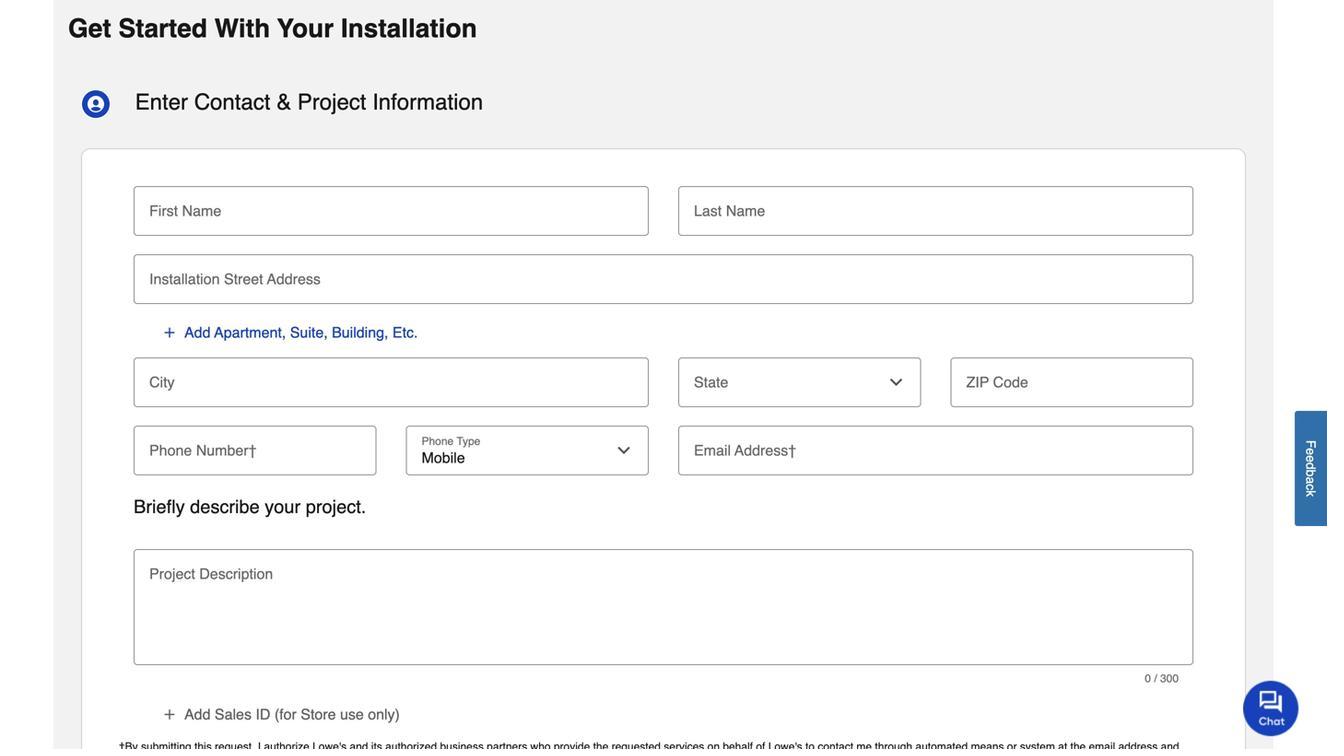 Task type: describe. For each thing, give the bounding box(es) containing it.
1 horizontal spatial project
[[298, 90, 366, 115]]

1 vertical spatial project
[[149, 565, 195, 583]]

k
[[1304, 491, 1319, 497]]

Project Description text field
[[141, 575, 1186, 656]]

&
[[277, 90, 291, 115]]

d
[[1304, 463, 1319, 470]]

with
[[215, 14, 270, 44]]

chat invite button image
[[1244, 680, 1300, 737]]

f e e d b a c k
[[1304, 440, 1319, 497]]

enter
[[135, 90, 188, 115]]

last
[[694, 202, 722, 219]]

name for last name
[[726, 202, 765, 219]]

0 vertical spatial installation
[[341, 14, 477, 44]]

number†
[[196, 442, 257, 459]]

1 e from the top
[[1304, 448, 1319, 455]]

get started with your installation
[[68, 14, 477, 44]]

add for add sales id (for store use only)
[[184, 706, 211, 723]]

plus image
[[162, 325, 177, 340]]

phone
[[149, 442, 192, 459]]

add apartment, suite, building, etc. button
[[161, 323, 419, 343]]

zip
[[967, 374, 989, 391]]

suite,
[[290, 324, 328, 341]]

apartment,
[[214, 324, 286, 341]]

0 / 300
[[1145, 672, 1179, 685]]

email address†
[[694, 442, 797, 459]]

only)
[[368, 706, 400, 723]]

ZIP Code text field
[[958, 358, 1186, 398]]

First Name text field
[[141, 186, 642, 227]]

/
[[1154, 672, 1158, 685]]

Installation Street Address text field
[[141, 254, 1186, 295]]

add sales id (for store use only)
[[184, 706, 400, 723]]

2 e from the top
[[1304, 455, 1319, 463]]

started
[[118, 14, 207, 44]]

describe
[[190, 496, 260, 518]]

Last Name text field
[[686, 186, 1186, 227]]

add apartment, suite, building, etc.
[[184, 324, 418, 341]]

use
[[340, 706, 364, 723]]

b
[[1304, 470, 1319, 477]]

sales
[[215, 706, 252, 723]]

code
[[993, 374, 1029, 391]]

get
[[68, 14, 111, 44]]

City text field
[[141, 358, 642, 398]]

(for
[[275, 706, 297, 723]]

briefly
[[134, 496, 185, 518]]

etc.
[[393, 324, 418, 341]]

phone number†
[[149, 442, 257, 459]]

id
[[256, 706, 270, 723]]



Task type: vqa. For each thing, say whether or not it's contained in the screenshot.
Lighting
no



Task type: locate. For each thing, give the bounding box(es) containing it.
store
[[301, 706, 336, 723]]

first
[[149, 202, 178, 219]]

description
[[199, 565, 273, 583]]

e
[[1304, 448, 1319, 455], [1304, 455, 1319, 463]]

information
[[373, 90, 483, 115]]

briefly describe your project.
[[134, 496, 366, 518]]

Phone Number† text field
[[141, 426, 369, 466]]

add right plus image
[[184, 324, 211, 341]]

f e e d b a c k button
[[1295, 411, 1327, 526]]

e up d
[[1304, 448, 1319, 455]]

street
[[224, 271, 263, 288]]

1 horizontal spatial name
[[726, 202, 765, 219]]

installation up information
[[341, 14, 477, 44]]

0 vertical spatial project
[[298, 90, 366, 115]]

add sales id (for store use only) button
[[161, 705, 401, 725]]

add
[[184, 324, 211, 341], [184, 706, 211, 723]]

1 vertical spatial installation
[[149, 271, 220, 288]]

c
[[1304, 484, 1319, 491]]

contact and project information image
[[81, 89, 111, 119]]

contact
[[194, 90, 270, 115]]

project description
[[149, 565, 273, 583]]

1 name from the left
[[182, 202, 221, 219]]

1 add from the top
[[184, 324, 211, 341]]

building,
[[332, 324, 389, 341]]

project right &
[[298, 90, 366, 115]]

project
[[298, 90, 366, 115], [149, 565, 195, 583]]

name right last
[[726, 202, 765, 219]]

0 horizontal spatial installation
[[149, 271, 220, 288]]

city
[[149, 374, 175, 391]]

1 vertical spatial add
[[184, 706, 211, 723]]

last name
[[694, 202, 765, 219]]

name
[[182, 202, 221, 219], [726, 202, 765, 219]]

2 add from the top
[[184, 706, 211, 723]]

0 vertical spatial add
[[184, 324, 211, 341]]

your
[[265, 496, 301, 518]]

address†
[[735, 442, 797, 459]]

f
[[1304, 440, 1319, 448]]

email
[[694, 442, 731, 459]]

1 horizontal spatial installation
[[341, 14, 477, 44]]

0 horizontal spatial project
[[149, 565, 195, 583]]

installation up plus image
[[149, 271, 220, 288]]

address
[[267, 271, 321, 288]]

Email Address† text field
[[686, 426, 1186, 466]]

plus image
[[162, 707, 177, 722]]

installation street address
[[149, 271, 321, 288]]

first name
[[149, 202, 221, 219]]

0 horizontal spatial name
[[182, 202, 221, 219]]

zip code
[[967, 374, 1029, 391]]

your
[[277, 14, 334, 44]]

e up b
[[1304, 455, 1319, 463]]

2 name from the left
[[726, 202, 765, 219]]

installation
[[341, 14, 477, 44], [149, 271, 220, 288]]

0
[[1145, 672, 1151, 685]]

300
[[1161, 672, 1179, 685]]

enter contact & project information
[[135, 90, 483, 115]]

name for first name
[[182, 202, 221, 219]]

add right plus icon
[[184, 706, 211, 723]]

a
[[1304, 477, 1319, 484]]

add for add apartment, suite, building, etc.
[[184, 324, 211, 341]]

project.
[[306, 496, 366, 518]]

project left description
[[149, 565, 195, 583]]

name right first at top
[[182, 202, 221, 219]]



